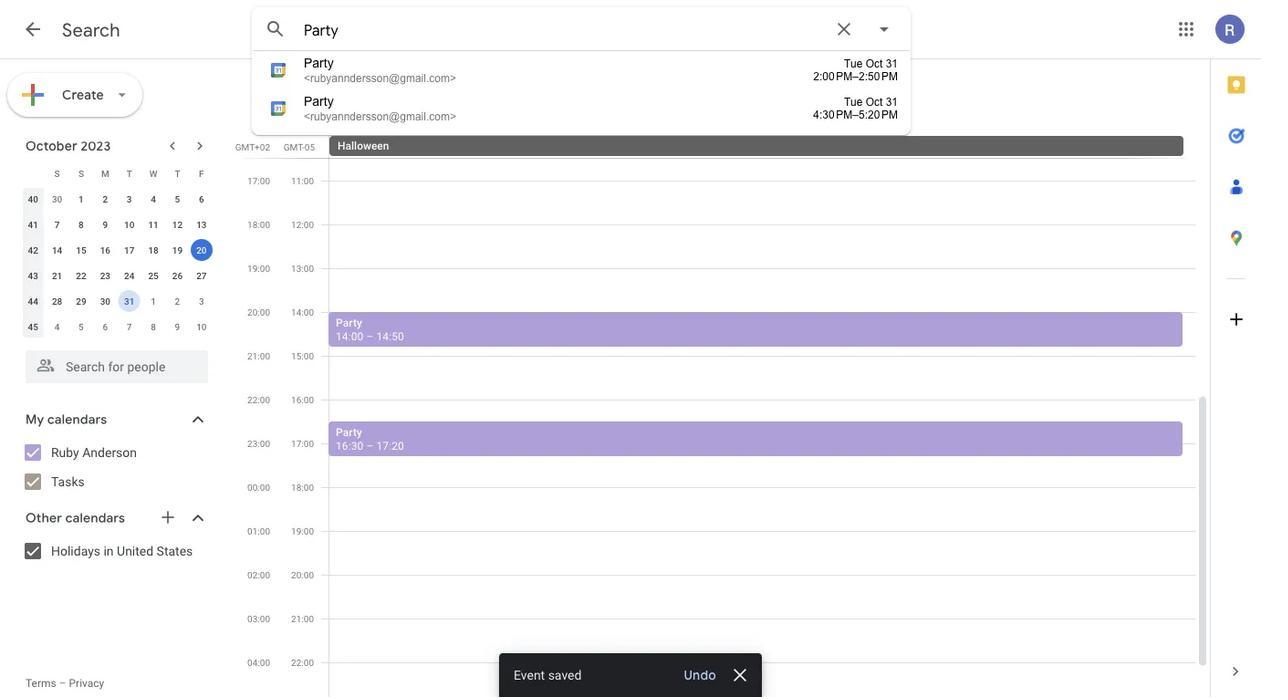 Task type: vqa. For each thing, say whether or not it's contained in the screenshot.
ADD
no



Task type: locate. For each thing, give the bounding box(es) containing it.
1 horizontal spatial 3
[[199, 296, 204, 307]]

s
[[54, 168, 60, 179], [78, 168, 84, 179]]

tue inside tue oct 31 2:00 pm–2:50 pm
[[844, 58, 863, 70]]

1 oct from the top
[[866, 58, 883, 70]]

oct inside tue oct 31 4:30 pm–5:20 pm
[[866, 96, 883, 108]]

0 vertical spatial 31
[[886, 58, 898, 70]]

calendars for my calendars
[[47, 412, 107, 428]]

0 vertical spatial tue
[[844, 58, 863, 70]]

1 horizontal spatial 30
[[100, 296, 110, 307]]

1 vertical spatial 6
[[103, 321, 108, 332]]

4 left november 5 element
[[55, 321, 60, 332]]

s up september 30 element
[[54, 168, 60, 179]]

31 cell
[[117, 288, 141, 314]]

31
[[886, 58, 898, 70], [886, 96, 898, 108], [124, 296, 135, 307]]

0 horizontal spatial 8
[[79, 219, 84, 230]]

1 horizontal spatial 21:00
[[291, 614, 314, 625]]

1 vertical spatial tue
[[844, 96, 863, 108]]

0 horizontal spatial 5
[[79, 321, 84, 332]]

calendars
[[47, 412, 107, 428], [65, 510, 125, 527]]

search options image
[[866, 11, 903, 47]]

november 4 element
[[46, 316, 68, 338]]

in
[[104, 544, 114, 559]]

s left the m
[[78, 168, 84, 179]]

7 row from the top
[[21, 314, 214, 340]]

1 horizontal spatial 17:00
[[291, 439, 314, 450]]

party 14:00 – 14:50
[[336, 317, 404, 343]]

1 vertical spatial 3
[[199, 296, 204, 307]]

tue inside tue oct 31 4:30 pm–5:20 pm
[[844, 96, 863, 108]]

1 vertical spatial 10
[[196, 321, 207, 332]]

november 3 element
[[191, 290, 213, 312]]

1 vertical spatial oct
[[866, 96, 883, 108]]

22:00 up 23:00
[[247, 395, 270, 406]]

0 vertical spatial 7
[[55, 219, 60, 230]]

21 element
[[46, 265, 68, 287]]

29 element
[[70, 290, 92, 312]]

14:00 down 13:00
[[291, 307, 314, 318]]

september 30 element
[[46, 188, 68, 210]]

oct
[[866, 58, 883, 70], [866, 96, 883, 108]]

1 horizontal spatial 8
[[151, 321, 156, 332]]

3
[[127, 194, 132, 204], [199, 296, 204, 307]]

1 <rubyanndersson@gmail.com> element from the top
[[304, 72, 456, 84]]

6 row from the top
[[21, 288, 214, 314]]

5
[[175, 194, 180, 204], [79, 321, 84, 332]]

1 horizontal spatial t
[[175, 168, 180, 179]]

search
[[62, 18, 120, 42]]

0 vertical spatial 14:00
[[291, 307, 314, 318]]

40
[[28, 194, 38, 204]]

0 vertical spatial 18:00
[[247, 220, 270, 230]]

1 right september 30 element
[[79, 194, 84, 204]]

– inside party 14:00 – 14:50
[[366, 330, 374, 343]]

31 for tue oct 31 4:30 pm–5:20 pm
[[886, 96, 898, 108]]

event saved
[[514, 668, 582, 683]]

14
[[52, 245, 62, 256]]

grid
[[234, 59, 1210, 697]]

0 vertical spatial 2
[[103, 194, 108, 204]]

t
[[127, 168, 132, 179], [175, 168, 180, 179]]

22:00 right 04:00
[[291, 658, 314, 669]]

0 vertical spatial –
[[366, 330, 374, 343]]

23 element
[[94, 265, 116, 287]]

tasks
[[51, 474, 85, 489]]

1 vertical spatial 30
[[100, 296, 110, 307]]

1 horizontal spatial s
[[78, 168, 84, 179]]

0 horizontal spatial 14:00
[[291, 307, 314, 318]]

privacy
[[69, 677, 104, 690]]

7 right 41
[[55, 219, 60, 230]]

my calendars
[[26, 412, 107, 428]]

<rubyanndersson@gmail.com> for tue oct 31 2:00 pm–2:50 pm
[[304, 72, 456, 84]]

9 left november 10 element
[[175, 321, 180, 332]]

2 <rubyanndersson@gmail.com> element from the top
[[304, 110, 456, 123]]

0 horizontal spatial 21:00
[[247, 351, 270, 362]]

30 right 40
[[52, 194, 62, 204]]

21:00
[[247, 351, 270, 362], [291, 614, 314, 625]]

1 horizontal spatial 9
[[175, 321, 180, 332]]

6 down f
[[199, 194, 204, 204]]

list box
[[253, 51, 910, 128]]

0 vertical spatial calendars
[[47, 412, 107, 428]]

row group containing 40
[[21, 186, 214, 340]]

Search text field
[[304, 21, 822, 40]]

tue oct 31 2:00 pm–2:50 pm
[[814, 58, 898, 83]]

0 vertical spatial oct
[[866, 58, 883, 70]]

row containing 41
[[21, 212, 214, 237]]

none search field search for people
[[0, 343, 226, 383]]

tue up 2:00 pm–2:50 pm
[[844, 58, 863, 70]]

10
[[124, 219, 135, 230], [196, 321, 207, 332]]

0 horizontal spatial 17:00
[[247, 176, 270, 187]]

3 up 10 element
[[127, 194, 132, 204]]

0 horizontal spatial 19:00
[[247, 263, 270, 274]]

25
[[148, 270, 159, 281]]

ruby
[[51, 445, 79, 460]]

october 2023
[[26, 138, 111, 154]]

– right the terms link
[[59, 677, 66, 690]]

1 vertical spatial 20:00
[[291, 570, 314, 581]]

2 vertical spatial –
[[59, 677, 66, 690]]

– left 17:20
[[366, 440, 374, 453]]

24
[[124, 270, 135, 281]]

m
[[101, 168, 109, 179]]

1 horizontal spatial 6
[[199, 194, 204, 204]]

tab list
[[1211, 59, 1262, 646]]

3 inside "element"
[[199, 296, 204, 307]]

halloween button
[[330, 136, 1184, 156]]

2 tue from the top
[[844, 96, 863, 108]]

20
[[196, 245, 207, 256]]

party inside party 14:00 – 14:50
[[336, 317, 362, 330]]

4 up the '11' element
[[151, 194, 156, 204]]

oct up 2:00 pm–2:50 pm
[[866, 58, 883, 70]]

3 right november 2 element
[[199, 296, 204, 307]]

17:20
[[377, 440, 404, 453]]

13 element
[[191, 214, 213, 236]]

row
[[21, 161, 214, 186], [21, 186, 214, 212], [21, 212, 214, 237], [21, 237, 214, 263], [21, 263, 214, 288], [21, 288, 214, 314], [21, 314, 214, 340]]

12
[[172, 219, 183, 230]]

21:00 left 15:00
[[247, 351, 270, 362]]

create button
[[7, 73, 142, 117]]

november 1 element
[[142, 290, 164, 312]]

october
[[26, 138, 78, 154]]

11:00
[[291, 176, 314, 187]]

1 vertical spatial 9
[[175, 321, 180, 332]]

30 element
[[94, 290, 116, 312]]

1 horizontal spatial 19:00
[[291, 526, 314, 537]]

states
[[157, 544, 193, 559]]

10 right november 9 element
[[196, 321, 207, 332]]

t right w
[[175, 168, 180, 179]]

6 inside november 6 element
[[103, 321, 108, 332]]

1 tue from the top
[[844, 58, 863, 70]]

17:00 down 16:00
[[291, 439, 314, 450]]

1 horizontal spatial 22:00
[[291, 658, 314, 669]]

4 row from the top
[[21, 237, 214, 263]]

1
[[79, 194, 84, 204], [151, 296, 156, 307]]

halloween row
[[321, 136, 1210, 158]]

gmt-05
[[284, 141, 315, 152]]

20:00
[[247, 307, 270, 318], [291, 570, 314, 581]]

event
[[514, 668, 545, 683]]

1 vertical spatial 14:00
[[336, 330, 364, 343]]

0 horizontal spatial 18:00
[[247, 220, 270, 230]]

18:00 right 00:00
[[291, 482, 314, 493]]

create
[[62, 87, 104, 103]]

0 horizontal spatial 9
[[103, 219, 108, 230]]

0 horizontal spatial 20:00
[[247, 307, 270, 318]]

30 right 29 element
[[100, 296, 110, 307]]

31 right 30 element
[[124, 296, 135, 307]]

2 row from the top
[[21, 186, 214, 212]]

undo
[[684, 667, 717, 684]]

undo button
[[677, 666, 724, 685]]

30
[[52, 194, 62, 204], [100, 296, 110, 307]]

17:00 down gmt+02
[[247, 176, 270, 187]]

26
[[172, 270, 183, 281]]

calendars for other calendars
[[65, 510, 125, 527]]

1 vertical spatial 19:00
[[291, 526, 314, 537]]

18:00
[[247, 220, 270, 230], [291, 482, 314, 493]]

calendars up in
[[65, 510, 125, 527]]

1 horizontal spatial 1
[[151, 296, 156, 307]]

20:00 right november 3 "element"
[[247, 307, 270, 318]]

5 row from the top
[[21, 263, 214, 288]]

27
[[196, 270, 207, 281]]

0 vertical spatial 8
[[79, 219, 84, 230]]

– inside party 16:30 – 17:20
[[366, 440, 374, 453]]

4
[[151, 194, 156, 204], [55, 321, 60, 332]]

0 horizontal spatial 6
[[103, 321, 108, 332]]

0 horizontal spatial s
[[54, 168, 60, 179]]

calendars up ruby at the left bottom
[[47, 412, 107, 428]]

30 for september 30 element
[[52, 194, 62, 204]]

31 down search options icon
[[886, 58, 898, 70]]

7 left november 8 element
[[127, 321, 132, 332]]

0 horizontal spatial 2
[[103, 194, 108, 204]]

tue oct 31 4:30 pm–5:20 pm
[[814, 96, 898, 121]]

0 horizontal spatial 10
[[124, 219, 135, 230]]

1 horizontal spatial 5
[[175, 194, 180, 204]]

25 element
[[142, 265, 164, 287]]

18:00 left 12:00
[[247, 220, 270, 230]]

add other calendars image
[[159, 508, 177, 527]]

2:00 pm–2:50 pm
[[814, 70, 898, 83]]

0 horizontal spatial 30
[[52, 194, 62, 204]]

terms link
[[26, 677, 56, 690]]

2 vertical spatial 31
[[124, 296, 135, 307]]

1 vertical spatial <rubyanndersson@gmail.com> element
[[304, 110, 456, 123]]

19:00 right 01:00
[[291, 526, 314, 537]]

tue for tue oct 31 4:30 pm–5:20 pm
[[844, 96, 863, 108]]

other
[[26, 510, 62, 527]]

5 up 12 element
[[175, 194, 180, 204]]

7
[[55, 219, 60, 230], [127, 321, 132, 332]]

31 up the 4:30 pm–5:20 pm
[[886, 96, 898, 108]]

row containing 44
[[21, 288, 214, 314]]

0 vertical spatial 20:00
[[247, 307, 270, 318]]

None search field
[[252, 7, 911, 135], [0, 343, 226, 383], [252, 7, 911, 135]]

1 vertical spatial –
[[366, 440, 374, 453]]

0 vertical spatial 22:00
[[247, 395, 270, 406]]

29
[[76, 296, 86, 307]]

20, today element
[[191, 239, 213, 261]]

0 horizontal spatial 7
[[55, 219, 60, 230]]

<rubyanndersson@gmail.com> element for 4:30 pm–5:20 pm
[[304, 110, 456, 123]]

tue
[[844, 58, 863, 70], [844, 96, 863, 108]]

1 vertical spatial calendars
[[65, 510, 125, 527]]

2 oct from the top
[[866, 96, 883, 108]]

row group inside the october 2023 grid
[[21, 186, 214, 340]]

42
[[28, 245, 38, 256]]

31 inside tue oct 31 4:30 pm–5:20 pm
[[886, 96, 898, 108]]

14 element
[[46, 239, 68, 261]]

6 left november 7 element
[[103, 321, 108, 332]]

17 element
[[118, 239, 140, 261]]

– left 14:50
[[366, 330, 374, 343]]

1 vertical spatial 18:00
[[291, 482, 314, 493]]

1 <rubyanndersson@gmail.com> from the top
[[304, 72, 456, 84]]

party
[[304, 56, 334, 70], [304, 94, 334, 108], [336, 317, 362, 330], [336, 426, 362, 439]]

– for 14:50
[[366, 330, 374, 343]]

2 <rubyanndersson@gmail.com> from the top
[[304, 110, 456, 123]]

14:00 left 14:50
[[336, 330, 364, 343]]

1 vertical spatial 1
[[151, 296, 156, 307]]

43
[[28, 270, 38, 281]]

0 vertical spatial 3
[[127, 194, 132, 204]]

0 horizontal spatial t
[[127, 168, 132, 179]]

1 horizontal spatial 14:00
[[336, 330, 364, 343]]

0 vertical spatial <rubyanndersson@gmail.com> element
[[304, 72, 456, 84]]

row group
[[21, 186, 214, 340]]

t left w
[[127, 168, 132, 179]]

2 down the m
[[103, 194, 108, 204]]

22:00
[[247, 395, 270, 406], [291, 658, 314, 669]]

anderson
[[82, 445, 137, 460]]

31 inside tue oct 31 2:00 pm–2:50 pm
[[886, 58, 898, 70]]

2 right november 1 element
[[175, 296, 180, 307]]

10 left 11
[[124, 219, 135, 230]]

21:00 right 03:00
[[291, 614, 314, 625]]

1 vertical spatial <rubyanndersson@gmail.com>
[[304, 110, 456, 123]]

1 horizontal spatial 2
[[175, 296, 180, 307]]

0 vertical spatial <rubyanndersson@gmail.com>
[[304, 72, 456, 84]]

tue up the 4:30 pm–5:20 pm
[[844, 96, 863, 108]]

8 up 15 "element"
[[79, 219, 84, 230]]

16:30
[[336, 440, 364, 453]]

41
[[28, 219, 38, 230]]

0 vertical spatial 4
[[151, 194, 156, 204]]

1 right 31 element
[[151, 296, 156, 307]]

0 vertical spatial 19:00
[[247, 263, 270, 274]]

2
[[103, 194, 108, 204], [175, 296, 180, 307]]

2 t from the left
[[175, 168, 180, 179]]

20:00 right 02:00 on the left of page
[[291, 570, 314, 581]]

gmt+02
[[235, 141, 270, 152]]

row containing 43
[[21, 263, 214, 288]]

26 element
[[167, 265, 188, 287]]

row containing 40
[[21, 186, 214, 212]]

19:00
[[247, 263, 270, 274], [291, 526, 314, 537]]

18 element
[[142, 239, 164, 261]]

0 vertical spatial 30
[[52, 194, 62, 204]]

11
[[148, 219, 159, 230]]

other calendars button
[[4, 504, 226, 533]]

9
[[103, 219, 108, 230], [175, 321, 180, 332]]

clear search image
[[826, 11, 863, 47]]

1 vertical spatial 2
[[175, 296, 180, 307]]

9 left 10 element
[[103, 219, 108, 230]]

0 horizontal spatial 4
[[55, 321, 60, 332]]

–
[[366, 330, 374, 343], [366, 440, 374, 453], [59, 677, 66, 690]]

oct up the 4:30 pm–5:20 pm
[[866, 96, 883, 108]]

1 row from the top
[[21, 161, 214, 186]]

oct inside tue oct 31 2:00 pm–2:50 pm
[[866, 58, 883, 70]]

28 element
[[46, 290, 68, 312]]

1 vertical spatial 4
[[55, 321, 60, 332]]

1 horizontal spatial 10
[[196, 321, 207, 332]]

4:30 pm–5:20 pm
[[814, 109, 898, 121]]

november 7 element
[[118, 316, 140, 338]]

14:00
[[291, 307, 314, 318], [336, 330, 364, 343]]

0 vertical spatial 1
[[79, 194, 84, 204]]

2023
[[81, 138, 111, 154]]

0 vertical spatial 10
[[124, 219, 135, 230]]

<rubyanndersson@gmail.com> element
[[304, 72, 456, 84], [304, 110, 456, 123]]

8 right november 7 element
[[151, 321, 156, 332]]

1 vertical spatial 7
[[127, 321, 132, 332]]

3 row from the top
[[21, 212, 214, 237]]

23
[[100, 270, 110, 281]]

1 vertical spatial 31
[[886, 96, 898, 108]]

<rubyanndersson@gmail.com>
[[304, 72, 456, 84], [304, 110, 456, 123]]

1 horizontal spatial 7
[[127, 321, 132, 332]]

f
[[199, 168, 204, 179]]

19:00 left 13:00
[[247, 263, 270, 274]]

10 for 10 element
[[124, 219, 135, 230]]

0 horizontal spatial 1
[[79, 194, 84, 204]]

5 right november 4 element
[[79, 321, 84, 332]]



Task type: describe. For each thing, give the bounding box(es) containing it.
1 vertical spatial 8
[[151, 321, 156, 332]]

16 element
[[94, 239, 116, 261]]

oct for tue oct 31 2:00 pm–2:50 pm
[[866, 58, 883, 70]]

list box containing party
[[253, 51, 910, 128]]

03:00
[[247, 614, 270, 625]]

terms
[[26, 677, 56, 690]]

10 element
[[118, 214, 140, 236]]

search heading
[[62, 18, 120, 42]]

holidays in united states
[[51, 544, 193, 559]]

party 16:30 – 17:20
[[336, 426, 404, 453]]

gmt-
[[284, 141, 305, 152]]

united
[[117, 544, 153, 559]]

privacy link
[[69, 677, 104, 690]]

31 element
[[118, 290, 140, 312]]

01:00
[[247, 526, 270, 537]]

0 horizontal spatial 22:00
[[247, 395, 270, 406]]

holidays
[[51, 544, 100, 559]]

44
[[28, 296, 38, 307]]

2 s from the left
[[78, 168, 84, 179]]

november 8 element
[[142, 316, 164, 338]]

1 t from the left
[[127, 168, 132, 179]]

11 element
[[142, 214, 164, 236]]

0 vertical spatial 17:00
[[247, 176, 270, 187]]

tue for tue oct 31 2:00 pm–2:50 pm
[[844, 58, 863, 70]]

13
[[196, 219, 207, 230]]

tue oct 31
4:30 pm–5:20 pm element
[[763, 96, 898, 121]]

16
[[100, 245, 110, 256]]

20 cell
[[190, 237, 214, 263]]

0 vertical spatial 6
[[199, 194, 204, 204]]

tue oct 31
2:00 pm–2:50 pm element
[[763, 58, 898, 83]]

28
[[52, 296, 62, 307]]

31 inside cell
[[124, 296, 135, 307]]

ruby anderson
[[51, 445, 137, 460]]

saved
[[548, 668, 582, 683]]

27 element
[[191, 265, 213, 287]]

45
[[28, 321, 38, 332]]

02:00
[[247, 570, 270, 581]]

1 horizontal spatial 4
[[151, 194, 156, 204]]

17
[[124, 245, 135, 256]]

search image
[[257, 11, 294, 47]]

my calendars button
[[4, 405, 226, 435]]

row containing s
[[21, 161, 214, 186]]

oct for tue oct 31 4:30 pm–5:20 pm
[[866, 96, 883, 108]]

04:00
[[247, 658, 270, 669]]

19 element
[[167, 239, 188, 261]]

terms – privacy
[[26, 677, 104, 690]]

21
[[52, 270, 62, 281]]

31 for tue oct 31 2:00 pm–2:50 pm
[[886, 58, 898, 70]]

14:50
[[377, 330, 404, 343]]

12 element
[[167, 214, 188, 236]]

1 vertical spatial 22:00
[[291, 658, 314, 669]]

1 s from the left
[[54, 168, 60, 179]]

30 for 30 element
[[100, 296, 110, 307]]

7 inside november 7 element
[[127, 321, 132, 332]]

Search for people text field
[[37, 351, 197, 383]]

05
[[305, 141, 315, 152]]

other calendars
[[26, 510, 125, 527]]

10 for november 10 element
[[196, 321, 207, 332]]

19
[[172, 245, 183, 256]]

november 9 element
[[167, 316, 188, 338]]

party inside party 16:30 – 17:20
[[336, 426, 362, 439]]

18
[[148, 245, 159, 256]]

november 10 element
[[191, 316, 213, 338]]

15:00
[[291, 351, 314, 362]]

1 horizontal spatial 20:00
[[291, 570, 314, 581]]

my calendars list
[[4, 438, 226, 497]]

0 horizontal spatial 3
[[127, 194, 132, 204]]

row containing 42
[[21, 237, 214, 263]]

november 5 element
[[70, 316, 92, 338]]

14:00 inside party 14:00 – 14:50
[[336, 330, 364, 343]]

– for 17:20
[[366, 440, 374, 453]]

grid containing halloween
[[234, 59, 1210, 697]]

1 horizontal spatial 18:00
[[291, 482, 314, 493]]

november 6 element
[[94, 316, 116, 338]]

00:00
[[247, 482, 270, 493]]

0 vertical spatial 9
[[103, 219, 108, 230]]

0 vertical spatial 21:00
[[247, 351, 270, 362]]

23:00
[[247, 439, 270, 450]]

my
[[26, 412, 44, 428]]

<rubyanndersson@gmail.com> element for 2:00 pm–2:50 pm
[[304, 72, 456, 84]]

24 element
[[118, 265, 140, 287]]

13:00
[[291, 263, 314, 274]]

1 vertical spatial 21:00
[[291, 614, 314, 625]]

15
[[76, 245, 86, 256]]

row containing 45
[[21, 314, 214, 340]]

15 element
[[70, 239, 92, 261]]

october 2023 grid
[[17, 161, 214, 340]]

w
[[149, 168, 157, 179]]

november 2 element
[[167, 290, 188, 312]]

12:00
[[291, 220, 314, 230]]

0 vertical spatial 5
[[175, 194, 180, 204]]

go back image
[[22, 18, 44, 40]]

<rubyanndersson@gmail.com> for tue oct 31 4:30 pm–5:20 pm
[[304, 110, 456, 123]]

16:00
[[291, 395, 314, 406]]

22
[[76, 270, 86, 281]]

2 inside november 2 element
[[175, 296, 180, 307]]

halloween
[[338, 140, 389, 152]]

1 vertical spatial 5
[[79, 321, 84, 332]]

1 vertical spatial 17:00
[[291, 439, 314, 450]]

22 element
[[70, 265, 92, 287]]



